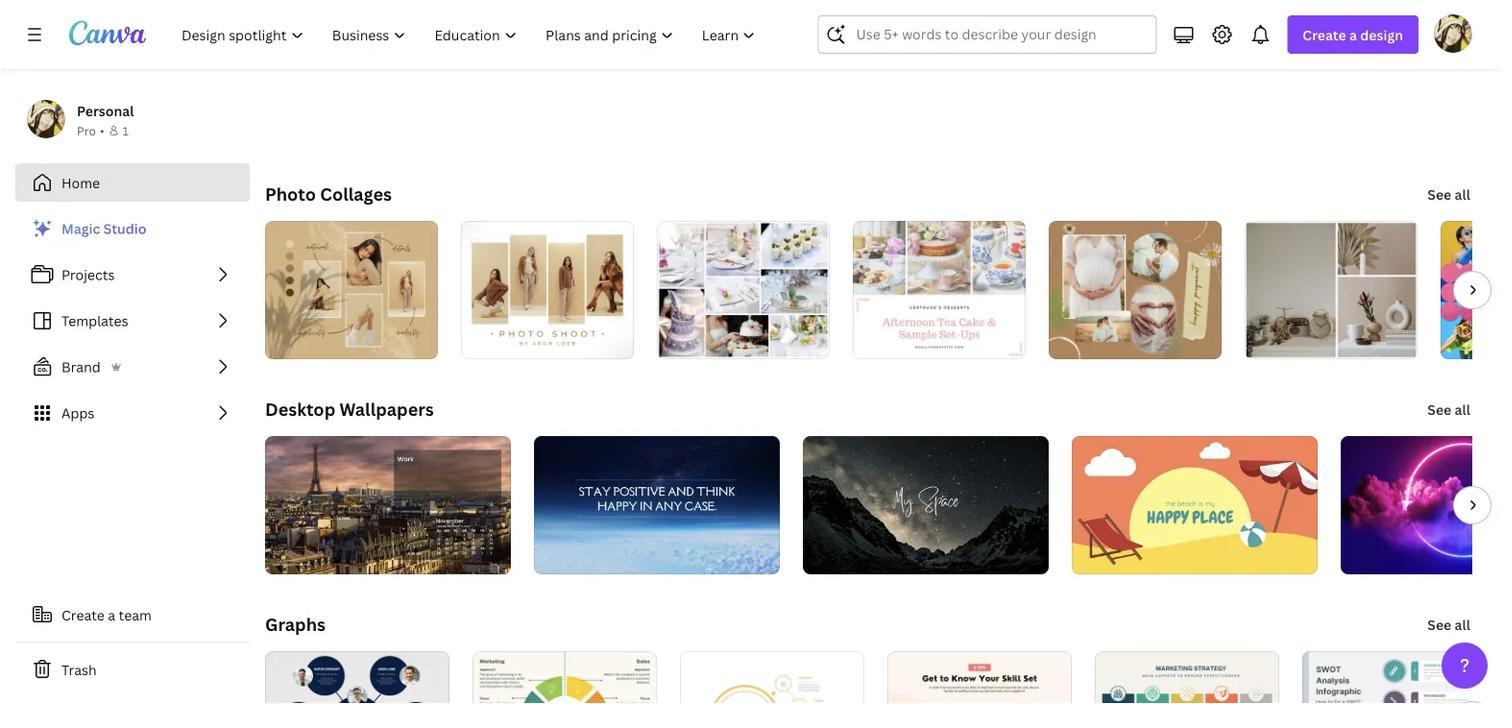 Task type: vqa. For each thing, say whether or not it's contained in the screenshot.
'Create' inside the create a team button
yes



Task type: locate. For each thing, give the bounding box(es) containing it.
1 vertical spatial all
[[1455, 400, 1471, 418]]

create left design
[[1303, 25, 1346, 44]]

see for wallpapers
[[1428, 400, 1452, 418]]

1 see all from the top
[[1428, 185, 1471, 203]]

projects
[[61, 266, 115, 284]]

a
[[1350, 25, 1357, 44], [108, 606, 115, 624]]

magic studio
[[61, 219, 146, 238]]

1 vertical spatial see all
[[1428, 400, 1471, 418]]

see all link for wallpapers
[[1426, 390, 1472, 428]]

0 vertical spatial see
[[1428, 185, 1452, 203]]

all for wallpapers
[[1455, 400, 1471, 418]]

1 see from the top
[[1428, 185, 1452, 203]]

personal
[[77, 101, 134, 120]]

desktop wallpapers
[[265, 397, 434, 421]]

create a team button
[[15, 596, 250, 634]]

1 horizontal spatial a
[[1350, 25, 1357, 44]]

2 vertical spatial see all link
[[1426, 605, 1472, 644]]

a for design
[[1350, 25, 1357, 44]]

create
[[1303, 25, 1346, 44], [61, 606, 105, 624]]

a left design
[[1350, 25, 1357, 44]]

0 horizontal spatial a
[[108, 606, 115, 624]]

apps
[[61, 404, 94, 422]]

design
[[1360, 25, 1403, 44]]

2 see from the top
[[1428, 400, 1452, 418]]

top level navigation element
[[169, 15, 772, 54]]

0 vertical spatial see all
[[1428, 185, 1471, 203]]

2 vertical spatial all
[[1455, 615, 1471, 633]]

1 vertical spatial see
[[1428, 400, 1452, 418]]

1 vertical spatial see all link
[[1426, 390, 1472, 428]]

1 vertical spatial a
[[108, 606, 115, 624]]

1 horizontal spatial create
[[1303, 25, 1346, 44]]

all
[[1455, 185, 1471, 203], [1455, 400, 1471, 418], [1455, 615, 1471, 633]]

2 vertical spatial see
[[1428, 615, 1452, 633]]

2 vertical spatial see all
[[1428, 615, 1471, 633]]

list containing magic studio
[[15, 209, 250, 432]]

magic
[[61, 219, 100, 238]]

create for create a team
[[61, 606, 105, 624]]

None search field
[[818, 15, 1157, 54]]

collages
[[320, 182, 392, 206]]

pro •
[[77, 122, 104, 138]]

3 see from the top
[[1428, 615, 1452, 633]]

•
[[100, 122, 104, 138]]

create inside dropdown button
[[1303, 25, 1346, 44]]

see
[[1428, 185, 1452, 203], [1428, 400, 1452, 418], [1428, 615, 1452, 633]]

create left team
[[61, 606, 105, 624]]

team
[[119, 606, 152, 624]]

0 horizontal spatial create
[[61, 606, 105, 624]]

0 vertical spatial all
[[1455, 185, 1471, 203]]

see all link
[[1426, 175, 1472, 213], [1426, 390, 1472, 428], [1426, 605, 1472, 644]]

trash
[[61, 660, 97, 679]]

stephanie aranda image
[[1434, 14, 1472, 53]]

1 see all link from the top
[[1426, 175, 1472, 213]]

list
[[15, 209, 250, 432]]

a for team
[[108, 606, 115, 624]]

a left team
[[108, 606, 115, 624]]

1 all from the top
[[1455, 185, 1471, 203]]

graphs
[[265, 612, 326, 636]]

Search search field
[[856, 16, 1118, 53]]

0 vertical spatial create
[[1303, 25, 1346, 44]]

3 see all link from the top
[[1426, 605, 1472, 644]]

2 see all link from the top
[[1426, 390, 1472, 428]]

create inside button
[[61, 606, 105, 624]]

brand
[[61, 358, 101, 376]]

2 all from the top
[[1455, 400, 1471, 418]]

a inside create a team button
[[108, 606, 115, 624]]

0 vertical spatial a
[[1350, 25, 1357, 44]]

1 vertical spatial create
[[61, 606, 105, 624]]

see all
[[1428, 185, 1471, 203], [1428, 400, 1471, 418], [1428, 615, 1471, 633]]

apps link
[[15, 394, 250, 432]]

see all for wallpapers
[[1428, 400, 1471, 418]]

0 vertical spatial see all link
[[1426, 175, 1472, 213]]

2 see all from the top
[[1428, 400, 1471, 418]]

a inside create a design dropdown button
[[1350, 25, 1357, 44]]



Task type: describe. For each thing, give the bounding box(es) containing it.
photo collages
[[265, 182, 392, 206]]

create a team
[[61, 606, 152, 624]]

trash link
[[15, 650, 250, 689]]

templates
[[61, 312, 128, 330]]

see all for collages
[[1428, 185, 1471, 203]]

templates link
[[15, 302, 250, 340]]

pro
[[77, 122, 96, 138]]

photo collages link
[[265, 182, 392, 206]]

see all link for collages
[[1426, 175, 1472, 213]]

desktop
[[265, 397, 335, 421]]

3 all from the top
[[1455, 615, 1471, 633]]

wallpapers
[[340, 397, 434, 421]]

projects link
[[15, 256, 250, 294]]

graphs link
[[265, 612, 326, 636]]

all for collages
[[1455, 185, 1471, 203]]

3 see all from the top
[[1428, 615, 1471, 633]]

create for create a design
[[1303, 25, 1346, 44]]

create a design button
[[1287, 15, 1419, 54]]

create a design
[[1303, 25, 1403, 44]]

home
[[61, 173, 100, 192]]

photo
[[265, 182, 316, 206]]

see for collages
[[1428, 185, 1452, 203]]

magic studio link
[[15, 209, 250, 248]]

desktop wallpapers link
[[265, 397, 434, 421]]

home link
[[15, 163, 250, 202]]

brand link
[[15, 348, 250, 386]]

studio
[[103, 219, 146, 238]]

1
[[122, 122, 129, 138]]



